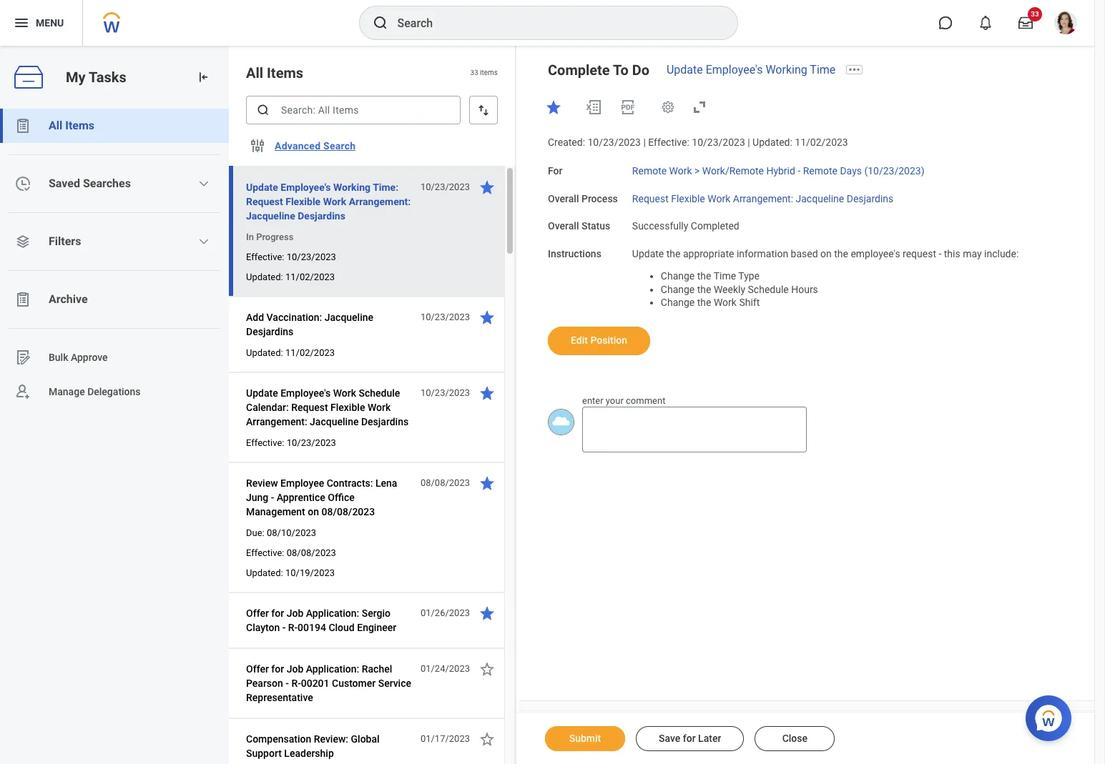 Task type: vqa. For each thing, say whether or not it's contained in the screenshot.
Submit
yes



Task type: describe. For each thing, give the bounding box(es) containing it.
enter your comment text field
[[582, 407, 807, 453]]

manage
[[49, 386, 85, 397]]

submit
[[569, 733, 601, 745]]

star image for updated: 11/02/2023
[[479, 309, 496, 326]]

sort image
[[476, 103, 491, 117]]

service
[[378, 678, 411, 690]]

global
[[351, 734, 380, 745]]

star image for effective: 10/23/2023
[[479, 385, 496, 402]]

08/10/2023
[[267, 528, 316, 539]]

search
[[323, 140, 356, 152]]

rename image
[[14, 349, 31, 366]]

compensation
[[246, 734, 311, 745]]

approve
[[71, 352, 108, 363]]

process
[[582, 193, 618, 204]]

r- for 00194
[[288, 622, 298, 634]]

all inside item list element
[[246, 64, 263, 82]]

flexible inside update employee's working time: request flexible work arrangement: jacqueline desjardins
[[286, 196, 321, 207]]

1 effective: 10/23/2023 from the top
[[246, 252, 336, 263]]

01/26/2023
[[421, 608, 470, 619]]

bulk approve
[[49, 352, 108, 363]]

flexible inside update employee's work schedule calendar: request flexible work arrangement: jacqueline desjardins
[[331, 402, 365, 413]]

33 for 33 items
[[470, 69, 478, 77]]

1 horizontal spatial search image
[[372, 14, 389, 31]]

edit position
[[571, 335, 627, 346]]

chevron down image for saved searches
[[198, 178, 210, 190]]

add vaccination: jacqueline desjardins button
[[246, 309, 413, 341]]

export to excel image
[[585, 99, 602, 116]]

in progress
[[246, 232, 294, 243]]

view printable version (pdf) image
[[620, 99, 637, 116]]

update employee's work schedule calendar: request flexible work arrangement: jacqueline desjardins button
[[246, 385, 413, 431]]

the left shift
[[697, 297, 711, 309]]

Search: All Items text field
[[246, 96, 461, 124]]

update employee's working time link
[[667, 63, 836, 77]]

my tasks element
[[0, 46, 229, 765]]

1 change from the top
[[661, 270, 695, 282]]

status
[[582, 221, 610, 232]]

justify image
[[13, 14, 30, 31]]

leadership
[[284, 748, 334, 760]]

bulk approve link
[[0, 341, 229, 375]]

items inside item list element
[[267, 64, 303, 82]]

for for pearson
[[271, 664, 284, 675]]

gear image
[[661, 100, 675, 114]]

arrangement: inside request flexible work arrangement: jacqueline desjardins link
[[733, 193, 793, 204]]

menu button
[[0, 0, 82, 46]]

compensation review: global support leadership
[[246, 734, 380, 760]]

all items button
[[0, 109, 229, 143]]

effective: down in progress at the left top of the page
[[246, 252, 284, 263]]

offer for offer for job application: rachel pearson ‎- r-00201 customer service representative
[[246, 664, 269, 675]]

1 horizontal spatial on
[[821, 248, 832, 260]]

edit position button
[[548, 327, 650, 356]]

created: 10/23/2023 | effective: 10/23/2023 | updated: 11/02/2023
[[548, 137, 848, 148]]

due: 08/10/2023
[[246, 528, 316, 539]]

offer for job application: sergio clayton ‎- r-00194 cloud engineer
[[246, 608, 396, 634]]

work inside request flexible work arrangement: jacqueline desjardins link
[[708, 193, 731, 204]]

to
[[613, 62, 629, 79]]

update employee's work schedule calendar: request flexible work arrangement: jacqueline desjardins
[[246, 388, 409, 428]]

days
[[840, 165, 862, 177]]

employee's
[[851, 248, 900, 260]]

1 vertical spatial -
[[939, 248, 942, 260]]

jacqueline inside update employee's working time: request flexible work arrangement: jacqueline desjardins
[[246, 210, 295, 222]]

bulk
[[49, 352, 68, 363]]

remote work > work/remote hybrid - remote days (10/23/2023)
[[632, 165, 925, 177]]

management
[[246, 506, 305, 518]]

review
[[246, 478, 278, 489]]

archive button
[[0, 283, 229, 317]]

cloud
[[329, 622, 355, 634]]

tasks
[[89, 68, 126, 86]]

update for update the appropriate information based on the employee's request - this may include:
[[632, 248, 664, 260]]

>
[[695, 165, 700, 177]]

33 for 33
[[1031, 10, 1039, 18]]

job for 00201
[[287, 664, 304, 675]]

sergio
[[362, 608, 391, 620]]

searches
[[83, 177, 131, 190]]

advanced
[[275, 140, 321, 152]]

- for work/remote
[[798, 165, 801, 177]]

successfully completed
[[632, 221, 740, 232]]

inbox large image
[[1019, 16, 1033, 30]]

compensation review: global support leadership button
[[246, 731, 413, 763]]

update for update employee's work schedule calendar: request flexible work arrangement: jacqueline desjardins
[[246, 388, 278, 399]]

menu
[[36, 17, 64, 28]]

my
[[66, 68, 86, 86]]

effective: down calendar:
[[246, 438, 284, 449]]

saved
[[49, 177, 80, 190]]

jung
[[246, 492, 268, 504]]

2 effective: 10/23/2023 from the top
[[246, 438, 336, 449]]

filters
[[49, 235, 81, 248]]

clayton
[[246, 622, 280, 634]]

advanced search button
[[269, 132, 361, 160]]

work inside change the time type change the weekly schedule hours change the work shift
[[714, 297, 737, 309]]

this
[[944, 248, 961, 260]]

offer for offer for job application: sergio clayton ‎- r-00194 cloud engineer
[[246, 608, 269, 620]]

on inside review employee contracts: lena jung - apprentice office management on 08/08/2023
[[308, 506, 319, 518]]

update for update employee's working time: request flexible work arrangement: jacqueline desjardins
[[246, 182, 278, 193]]

search image inside item list element
[[256, 103, 270, 117]]

delegations
[[87, 386, 141, 397]]

apprentice
[[277, 492, 325, 504]]

33 items
[[470, 69, 498, 77]]

effective: down due:
[[246, 548, 284, 559]]

all inside button
[[49, 119, 62, 132]]

request
[[903, 248, 936, 260]]

review employee contracts: lena jung - apprentice office management on 08/08/2023 button
[[246, 475, 413, 521]]

01/17/2023
[[421, 734, 470, 745]]

successfully
[[632, 221, 688, 232]]

shift
[[739, 297, 760, 309]]

1 vertical spatial 11/02/2023
[[285, 272, 335, 283]]

edit
[[571, 335, 588, 346]]

calendar:
[[246, 402, 289, 413]]

job for 00194
[[287, 608, 304, 620]]

00201
[[301, 678, 329, 690]]

2 updated: 11/02/2023 from the top
[[246, 348, 335, 358]]

for for clayton
[[271, 608, 284, 620]]

request flexible work arrangement: jacqueline desjardins link
[[632, 190, 894, 204]]

request inside update employee's work schedule calendar: request flexible work arrangement: jacqueline desjardins
[[291, 402, 328, 413]]

save for later
[[659, 733, 721, 745]]

work/remote
[[702, 165, 764, 177]]

notifications large image
[[979, 16, 993, 30]]

filters button
[[0, 225, 229, 259]]

arrangement: inside update employee's working time: request flexible work arrangement: jacqueline desjardins
[[349, 196, 411, 207]]

‎- for pearson
[[286, 678, 289, 690]]

request flexible work arrangement: jacqueline desjardins
[[632, 193, 894, 204]]

due:
[[246, 528, 264, 539]]

flexible inside request flexible work arrangement: jacqueline desjardins link
[[671, 193, 705, 204]]

include:
[[984, 248, 1019, 260]]

0 vertical spatial 11/02/2023
[[795, 137, 848, 148]]

close button
[[755, 727, 835, 752]]

position
[[590, 335, 627, 346]]

the left "employee's"
[[834, 248, 848, 260]]

request inside update employee's working time: request flexible work arrangement: jacqueline desjardins
[[246, 196, 283, 207]]

2 remote from the left
[[803, 165, 838, 177]]

completed
[[691, 221, 740, 232]]

items inside 'all items' button
[[65, 119, 94, 132]]



Task type: locate. For each thing, give the bounding box(es) containing it.
overall status
[[548, 221, 610, 232]]

remote left >
[[632, 165, 667, 177]]

2 vertical spatial change
[[661, 297, 695, 309]]

working
[[766, 63, 807, 77], [333, 182, 371, 193]]

0 horizontal spatial arrangement:
[[246, 416, 307, 428]]

update employee's working time
[[667, 63, 836, 77]]

customer
[[332, 678, 376, 690]]

1 horizontal spatial -
[[798, 165, 801, 177]]

0 horizontal spatial remote
[[632, 165, 667, 177]]

for up clayton
[[271, 608, 284, 620]]

1 vertical spatial 33
[[470, 69, 478, 77]]

jacqueline
[[796, 193, 844, 204], [246, 210, 295, 222], [325, 312, 373, 323], [310, 416, 359, 428]]

08/08/2023 right lena
[[421, 478, 470, 489]]

item list element
[[229, 46, 516, 765]]

0 vertical spatial all items
[[246, 64, 303, 82]]

0 vertical spatial working
[[766, 63, 807, 77]]

1 vertical spatial updated: 11/02/2023
[[246, 348, 335, 358]]

updated: down in progress at the left top of the page
[[246, 272, 283, 283]]

2 change from the top
[[661, 284, 695, 295]]

1 horizontal spatial schedule
[[748, 284, 789, 295]]

0 horizontal spatial 33
[[470, 69, 478, 77]]

1 vertical spatial time
[[714, 270, 736, 282]]

star image for due: 08/10/2023
[[479, 475, 496, 492]]

employee's up fullscreen icon
[[706, 63, 763, 77]]

fullscreen image
[[691, 99, 708, 116]]

2 star image from the top
[[479, 731, 496, 748]]

0 vertical spatial 08/08/2023
[[421, 478, 470, 489]]

1 vertical spatial job
[[287, 664, 304, 675]]

all up saved
[[49, 119, 62, 132]]

jacqueline inside add vaccination: jacqueline desjardins
[[325, 312, 373, 323]]

time inside change the time type change the weekly schedule hours change the work shift
[[714, 270, 736, 282]]

saved searches
[[49, 177, 131, 190]]

working inside update employee's working time: request flexible work arrangement: jacqueline desjardins
[[333, 182, 371, 193]]

1 vertical spatial change
[[661, 284, 695, 295]]

overall for overall status
[[548, 221, 579, 232]]

star image for in progress
[[479, 179, 496, 196]]

all right transformation import icon
[[246, 64, 263, 82]]

the down appropriate
[[697, 270, 711, 282]]

11/02/2023 up vaccination:
[[285, 272, 335, 283]]

updated: 11/02/2023 down add vaccination: jacqueline desjardins
[[246, 348, 335, 358]]

arrangement: down time:
[[349, 196, 411, 207]]

0 horizontal spatial -
[[271, 492, 274, 504]]

for right "save"
[[683, 733, 696, 745]]

for
[[271, 608, 284, 620], [271, 664, 284, 675], [683, 733, 696, 745]]

0 vertical spatial employee's
[[706, 63, 763, 77]]

manage delegations link
[[0, 375, 229, 409]]

33
[[1031, 10, 1039, 18], [470, 69, 478, 77]]

star image
[[479, 385, 496, 402], [479, 731, 496, 748]]

0 horizontal spatial all items
[[49, 119, 94, 132]]

1 horizontal spatial items
[[267, 64, 303, 82]]

(10/23/2023)
[[864, 165, 925, 177]]

1 vertical spatial chevron down image
[[198, 236, 210, 248]]

for inside offer for job application: rachel pearson ‎- r-00201 customer service representative
[[271, 664, 284, 675]]

1 vertical spatial offer
[[246, 664, 269, 675]]

based
[[791, 248, 818, 260]]

update inside update employee's work schedule calendar: request flexible work arrangement: jacqueline desjardins
[[246, 388, 278, 399]]

r- inside offer for job application: sergio clayton ‎- r-00194 cloud engineer
[[288, 622, 298, 634]]

2 horizontal spatial arrangement:
[[733, 193, 793, 204]]

08/08/2023 up 10/19/2023
[[287, 548, 336, 559]]

employee's
[[706, 63, 763, 77], [281, 182, 331, 193], [281, 388, 331, 399]]

offer
[[246, 608, 269, 620], [246, 664, 269, 675]]

update up fullscreen icon
[[667, 63, 703, 77]]

r- right clayton
[[288, 622, 298, 634]]

offer inside offer for job application: rachel pearson ‎- r-00201 customer service representative
[[246, 664, 269, 675]]

11/02/2023 up days
[[795, 137, 848, 148]]

‎- inside offer for job application: rachel pearson ‎- r-00201 customer service representative
[[286, 678, 289, 690]]

1 horizontal spatial request
[[291, 402, 328, 413]]

clipboard image up clock check image
[[14, 117, 31, 134]]

job inside offer for job application: rachel pearson ‎- r-00201 customer service representative
[[287, 664, 304, 675]]

appropriate
[[683, 248, 734, 260]]

work inside update employee's working time: request flexible work arrangement: jacqueline desjardins
[[323, 196, 346, 207]]

offer for job application: sergio clayton ‎- r-00194 cloud engineer button
[[246, 605, 413, 637]]

overall process
[[548, 193, 618, 204]]

employee's inside update employee's working time: request flexible work arrangement: jacqueline desjardins
[[281, 182, 331, 193]]

saved searches button
[[0, 167, 229, 201]]

2 horizontal spatial -
[[939, 248, 942, 260]]

0 horizontal spatial schedule
[[359, 388, 400, 399]]

1 horizontal spatial 33
[[1031, 10, 1039, 18]]

Search Workday  search field
[[397, 7, 708, 39]]

perspective image
[[14, 233, 31, 250]]

r- for 00201
[[291, 678, 301, 690]]

1 vertical spatial r-
[[291, 678, 301, 690]]

jacqueline up in progress at the left top of the page
[[246, 210, 295, 222]]

star image
[[545, 99, 562, 116], [479, 179, 496, 196], [479, 309, 496, 326], [479, 475, 496, 492], [479, 605, 496, 622], [479, 661, 496, 678]]

offer up clayton
[[246, 608, 269, 620]]

0 vertical spatial application:
[[306, 608, 359, 620]]

0 horizontal spatial request
[[246, 196, 283, 207]]

0 vertical spatial on
[[821, 248, 832, 260]]

representative
[[246, 692, 313, 704]]

1 vertical spatial clipboard image
[[14, 291, 31, 308]]

search image
[[372, 14, 389, 31], [256, 103, 270, 117]]

1 horizontal spatial time
[[810, 63, 836, 77]]

1 remote from the left
[[632, 165, 667, 177]]

2 clipboard image from the top
[[14, 291, 31, 308]]

- for lena
[[271, 492, 274, 504]]

the down successfully completed
[[667, 248, 681, 260]]

information
[[737, 248, 788, 260]]

1 chevron down image from the top
[[198, 178, 210, 190]]

0 vertical spatial effective: 10/23/2023
[[246, 252, 336, 263]]

effective: 10/23/2023 down the progress
[[246, 252, 336, 263]]

application: for customer
[[306, 664, 359, 675]]

1 vertical spatial working
[[333, 182, 371, 193]]

clipboard image
[[14, 117, 31, 134], [14, 291, 31, 308]]

review employee contracts: lena jung - apprentice office management on 08/08/2023
[[246, 478, 397, 518]]

1 vertical spatial ‎-
[[286, 678, 289, 690]]

list
[[0, 109, 229, 409]]

33 inside item list element
[[470, 69, 478, 77]]

all items inside item list element
[[246, 64, 303, 82]]

1 offer from the top
[[246, 608, 269, 620]]

‎- up "representative"
[[286, 678, 289, 690]]

chevron down image inside saved searches dropdown button
[[198, 178, 210, 190]]

1 vertical spatial overall
[[548, 221, 579, 232]]

- inside review employee contracts: lena jung - apprentice office management on 08/08/2023
[[271, 492, 274, 504]]

2 vertical spatial employee's
[[281, 388, 331, 399]]

jacqueline inside update employee's work schedule calendar: request flexible work arrangement: jacqueline desjardins
[[310, 416, 359, 428]]

10/19/2023
[[285, 568, 335, 579]]

1 overall from the top
[[548, 193, 579, 204]]

1 vertical spatial for
[[271, 664, 284, 675]]

complete
[[548, 62, 610, 79]]

may
[[963, 248, 982, 260]]

2 vertical spatial -
[[271, 492, 274, 504]]

1 horizontal spatial all items
[[246, 64, 303, 82]]

desjardins inside update employee's work schedule calendar: request flexible work arrangement: jacqueline desjardins
[[361, 416, 409, 428]]

- up management
[[271, 492, 274, 504]]

updated: 11/02/2023
[[246, 272, 335, 283], [246, 348, 335, 358]]

offer for job application: rachel pearson ‎- r-00201 customer service representative button
[[246, 661, 413, 707]]

add
[[246, 312, 264, 323]]

application: inside offer for job application: rachel pearson ‎- r-00201 customer service representative
[[306, 664, 359, 675]]

star image for 01/26/2023
[[479, 605, 496, 622]]

clipboard image left the archive
[[14, 291, 31, 308]]

lena
[[376, 478, 397, 489]]

clipboard image inside archive "button"
[[14, 291, 31, 308]]

0 vertical spatial ‎-
[[282, 622, 286, 634]]

3 change from the top
[[661, 297, 695, 309]]

progress
[[256, 232, 294, 243]]

transformation import image
[[196, 70, 210, 84]]

star image for 01/17/2023
[[479, 731, 496, 748]]

0 vertical spatial job
[[287, 608, 304, 620]]

manage delegations
[[49, 386, 141, 397]]

updated: 11/02/2023 up vaccination:
[[246, 272, 335, 283]]

effective: 10/23/2023 up employee
[[246, 438, 336, 449]]

your
[[606, 396, 624, 406]]

employee's for update employee's working time: request flexible work arrangement: jacqueline desjardins
[[281, 182, 331, 193]]

save
[[659, 733, 681, 745]]

1 vertical spatial schedule
[[359, 388, 400, 399]]

application: inside offer for job application: sergio clayton ‎- r-00194 cloud engineer
[[306, 608, 359, 620]]

job up '00194'
[[287, 608, 304, 620]]

jacqueline down days
[[796, 193, 844, 204]]

- left the this
[[939, 248, 942, 260]]

items
[[480, 69, 498, 77]]

1 vertical spatial application:
[[306, 664, 359, 675]]

1 horizontal spatial remote
[[803, 165, 838, 177]]

‎- for clayton
[[282, 622, 286, 634]]

00194
[[298, 622, 326, 634]]

2 horizontal spatial flexible
[[671, 193, 705, 204]]

arrangement: down calendar:
[[246, 416, 307, 428]]

desjardins
[[847, 193, 894, 204], [298, 210, 345, 222], [246, 326, 293, 338], [361, 416, 409, 428]]

user plus image
[[14, 383, 31, 401]]

updated: down effective: 08/08/2023
[[246, 568, 283, 579]]

time
[[810, 63, 836, 77], [714, 270, 736, 282]]

all
[[246, 64, 263, 82], [49, 119, 62, 132]]

jacqueline right vaccination:
[[325, 312, 373, 323]]

application: up cloud
[[306, 608, 359, 620]]

employee
[[280, 478, 324, 489]]

1 vertical spatial star image
[[479, 731, 496, 748]]

schedule inside change the time type change the weekly schedule hours change the work shift
[[748, 284, 789, 295]]

weekly
[[714, 284, 745, 295]]

list containing all items
[[0, 109, 229, 409]]

1 horizontal spatial |
[[748, 137, 750, 148]]

all items inside button
[[49, 119, 94, 132]]

2 vertical spatial 11/02/2023
[[285, 348, 335, 358]]

1 star image from the top
[[479, 385, 496, 402]]

my tasks
[[66, 68, 126, 86]]

schedule inside update employee's work schedule calendar: request flexible work arrangement: jacqueline desjardins
[[359, 388, 400, 399]]

application: up "00201"
[[306, 664, 359, 675]]

support
[[246, 748, 282, 760]]

updated: down add
[[246, 348, 283, 358]]

33 inside 33 button
[[1031, 10, 1039, 18]]

employee's down advanced
[[281, 182, 331, 193]]

jacqueline up "contracts:" on the bottom left
[[310, 416, 359, 428]]

arrangement:
[[733, 193, 793, 204], [349, 196, 411, 207], [246, 416, 307, 428]]

desjardins inside update employee's working time: request flexible work arrangement: jacqueline desjardins
[[298, 210, 345, 222]]

star image for 01/24/2023
[[479, 661, 496, 678]]

rachel
[[362, 664, 392, 675]]

0 horizontal spatial time
[[714, 270, 736, 282]]

remote left days
[[803, 165, 838, 177]]

effective: 08/08/2023
[[246, 548, 336, 559]]

1 vertical spatial items
[[65, 119, 94, 132]]

1 job from the top
[[287, 608, 304, 620]]

request up successfully
[[632, 193, 669, 204]]

0 vertical spatial items
[[267, 64, 303, 82]]

0 vertical spatial time
[[810, 63, 836, 77]]

1 application: from the top
[[306, 608, 359, 620]]

0 horizontal spatial working
[[333, 182, 371, 193]]

in
[[246, 232, 254, 243]]

hybrid
[[766, 165, 795, 177]]

2 vertical spatial for
[[683, 733, 696, 745]]

change the time type change the weekly schedule hours change the work shift
[[661, 270, 818, 309]]

job up "00201"
[[287, 664, 304, 675]]

request right calendar:
[[291, 402, 328, 413]]

arrangement: inside update employee's work schedule calendar: request flexible work arrangement: jacqueline desjardins
[[246, 416, 307, 428]]

2 job from the top
[[287, 664, 304, 675]]

0 horizontal spatial |
[[643, 137, 646, 148]]

on down apprentice
[[308, 506, 319, 518]]

on right the based at the top right
[[821, 248, 832, 260]]

request up in progress at the left top of the page
[[246, 196, 283, 207]]

clipboard image for all items
[[14, 117, 31, 134]]

0 vertical spatial r-
[[288, 622, 298, 634]]

r- inside offer for job application: rachel pearson ‎- r-00201 customer service representative
[[291, 678, 301, 690]]

0 vertical spatial search image
[[372, 14, 389, 31]]

vaccination:
[[267, 312, 322, 323]]

pearson
[[246, 678, 283, 690]]

11/02/2023 down add vaccination: jacqueline desjardins
[[285, 348, 335, 358]]

update up calendar:
[[246, 388, 278, 399]]

profile logan mcneil image
[[1054, 11, 1077, 37]]

0 vertical spatial -
[[798, 165, 801, 177]]

overall down for
[[548, 193, 579, 204]]

1 updated: 11/02/2023 from the top
[[246, 272, 335, 283]]

overall up instructions
[[548, 221, 579, 232]]

2 chevron down image from the top
[[198, 236, 210, 248]]

1 vertical spatial effective: 10/23/2023
[[246, 438, 336, 449]]

1 horizontal spatial arrangement:
[[349, 196, 411, 207]]

1 horizontal spatial working
[[766, 63, 807, 77]]

2 overall from the top
[[548, 221, 579, 232]]

desjardins inside add vaccination: jacqueline desjardins
[[246, 326, 293, 338]]

effective: 10/23/2023
[[246, 252, 336, 263], [246, 438, 336, 449]]

save for later button
[[636, 727, 744, 752]]

0 horizontal spatial flexible
[[286, 196, 321, 207]]

action bar region
[[516, 713, 1095, 765]]

0 vertical spatial change
[[661, 270, 695, 282]]

33 left profile logan mcneil 'image' at top right
[[1031, 10, 1039, 18]]

updated: 10/19/2023
[[246, 568, 335, 579]]

submit button
[[545, 727, 625, 752]]

enter your comment
[[582, 396, 666, 406]]

0 horizontal spatial search image
[[256, 103, 270, 117]]

0 vertical spatial schedule
[[748, 284, 789, 295]]

1 vertical spatial search image
[[256, 103, 270, 117]]

close
[[782, 733, 808, 745]]

for inside button
[[683, 733, 696, 745]]

request
[[632, 193, 669, 204], [246, 196, 283, 207], [291, 402, 328, 413]]

0 vertical spatial all
[[246, 64, 263, 82]]

clock check image
[[14, 175, 31, 192]]

clipboard image inside 'all items' button
[[14, 117, 31, 134]]

application: for cloud
[[306, 608, 359, 620]]

1 horizontal spatial flexible
[[331, 402, 365, 413]]

0 horizontal spatial all
[[49, 119, 62, 132]]

0 vertical spatial star image
[[479, 385, 496, 402]]

chevron down image
[[198, 178, 210, 190], [198, 236, 210, 248]]

2 | from the left
[[748, 137, 750, 148]]

update down configure icon
[[246, 182, 278, 193]]

2 application: from the top
[[306, 664, 359, 675]]

chevron down image inside filters dropdown button
[[198, 236, 210, 248]]

offer up pearson
[[246, 664, 269, 675]]

0 vertical spatial offer
[[246, 608, 269, 620]]

0 vertical spatial updated: 11/02/2023
[[246, 272, 335, 283]]

work inside remote work > work/remote hybrid - remote days (10/23/2023) link
[[669, 165, 692, 177]]

effective: down gear image
[[648, 137, 690, 148]]

33 left items
[[470, 69, 478, 77]]

0 vertical spatial overall
[[548, 193, 579, 204]]

‎- inside offer for job application: sergio clayton ‎- r-00194 cloud engineer
[[282, 622, 286, 634]]

0 vertical spatial chevron down image
[[198, 178, 210, 190]]

0 horizontal spatial items
[[65, 119, 94, 132]]

r- up "representative"
[[291, 678, 301, 690]]

for inside offer for job application: sergio clayton ‎- r-00194 cloud engineer
[[271, 608, 284, 620]]

type
[[738, 270, 760, 282]]

for up pearson
[[271, 664, 284, 675]]

- right hybrid
[[798, 165, 801, 177]]

instructions
[[548, 248, 602, 260]]

update for update employee's working time
[[667, 63, 703, 77]]

r-
[[288, 622, 298, 634], [291, 678, 301, 690]]

2 vertical spatial 08/08/2023
[[287, 548, 336, 559]]

working for time:
[[333, 182, 371, 193]]

employee's up calendar:
[[281, 388, 331, 399]]

08/08/2023
[[421, 478, 470, 489], [322, 506, 375, 518], [287, 548, 336, 559]]

update employee's working time: request flexible work arrangement: jacqueline desjardins
[[246, 182, 411, 222]]

1 vertical spatial all items
[[49, 119, 94, 132]]

08/08/2023 inside review employee contracts: lena jung - apprentice office management on 08/08/2023
[[322, 506, 375, 518]]

archive
[[49, 293, 88, 306]]

on
[[821, 248, 832, 260], [308, 506, 319, 518]]

application:
[[306, 608, 359, 620], [306, 664, 359, 675]]

1 vertical spatial employee's
[[281, 182, 331, 193]]

updated: up remote work > work/remote hybrid - remote days (10/23/2023) link
[[753, 137, 793, 148]]

|
[[643, 137, 646, 148], [748, 137, 750, 148]]

1 vertical spatial all
[[49, 119, 62, 132]]

0 vertical spatial for
[[271, 608, 284, 620]]

complete to do
[[548, 62, 650, 79]]

working for time
[[766, 63, 807, 77]]

update inside update employee's working time: request flexible work arrangement: jacqueline desjardins
[[246, 182, 278, 193]]

1 horizontal spatial all
[[246, 64, 263, 82]]

‎- right clayton
[[282, 622, 286, 634]]

0 vertical spatial 33
[[1031, 10, 1039, 18]]

1 vertical spatial 08/08/2023
[[322, 506, 375, 518]]

- inside remote work > work/remote hybrid - remote days (10/23/2023) link
[[798, 165, 801, 177]]

created:
[[548, 137, 585, 148]]

0 vertical spatial clipboard image
[[14, 117, 31, 134]]

advanced search
[[275, 140, 356, 152]]

configure image
[[249, 137, 266, 155]]

08/08/2023 down office at left
[[322, 506, 375, 518]]

the left weekly at the right of page
[[697, 284, 711, 295]]

1 | from the left
[[643, 137, 646, 148]]

2 offer from the top
[[246, 664, 269, 675]]

overall for overall process
[[548, 193, 579, 204]]

job inside offer for job application: sergio clayton ‎- r-00194 cloud engineer
[[287, 608, 304, 620]]

update down successfully
[[632, 248, 664, 260]]

1 clipboard image from the top
[[14, 117, 31, 134]]

overall status element
[[632, 212, 740, 233]]

1 vertical spatial on
[[308, 506, 319, 518]]

offer inside offer for job application: sergio clayton ‎- r-00194 cloud engineer
[[246, 608, 269, 620]]

employee's inside update employee's work schedule calendar: request flexible work arrangement: jacqueline desjardins
[[281, 388, 331, 399]]

engineer
[[357, 622, 396, 634]]

time:
[[373, 182, 399, 193]]

employee's for update employee's work schedule calendar: request flexible work arrangement: jacqueline desjardins
[[281, 388, 331, 399]]

clipboard image for archive
[[14, 291, 31, 308]]

arrangement: down remote work > work/remote hybrid - remote days (10/23/2023)
[[733, 193, 793, 204]]

2 horizontal spatial request
[[632, 193, 669, 204]]

chevron down image for filters
[[198, 236, 210, 248]]

0 horizontal spatial on
[[308, 506, 319, 518]]

employee's for update employee's working time
[[706, 63, 763, 77]]



